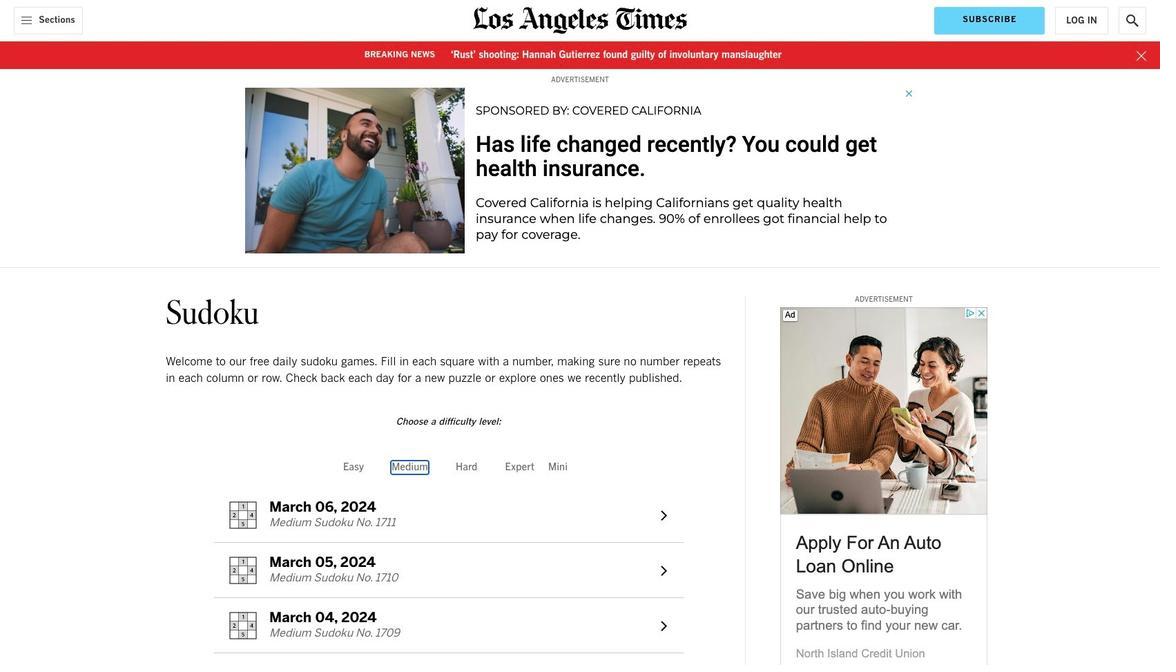 Task type: describe. For each thing, give the bounding box(es) containing it.
home page image
[[473, 7, 687, 34]]

1 vertical spatial advertisement element
[[781, 307, 988, 665]]

close banner image
[[1137, 51, 1147, 61]]



Task type: locate. For each thing, give the bounding box(es) containing it.
0 vertical spatial advertisement element
[[245, 88, 916, 260]]

advertisement element
[[245, 88, 916, 260], [781, 307, 988, 665]]



Task type: vqa. For each thing, say whether or not it's contained in the screenshot.
'RUST' SHOOTING: HANNAH GUTIERREZ FOUND GUILTY OF INVOLUNTARY MANSLAUGHTER image in the bottom of the page
no



